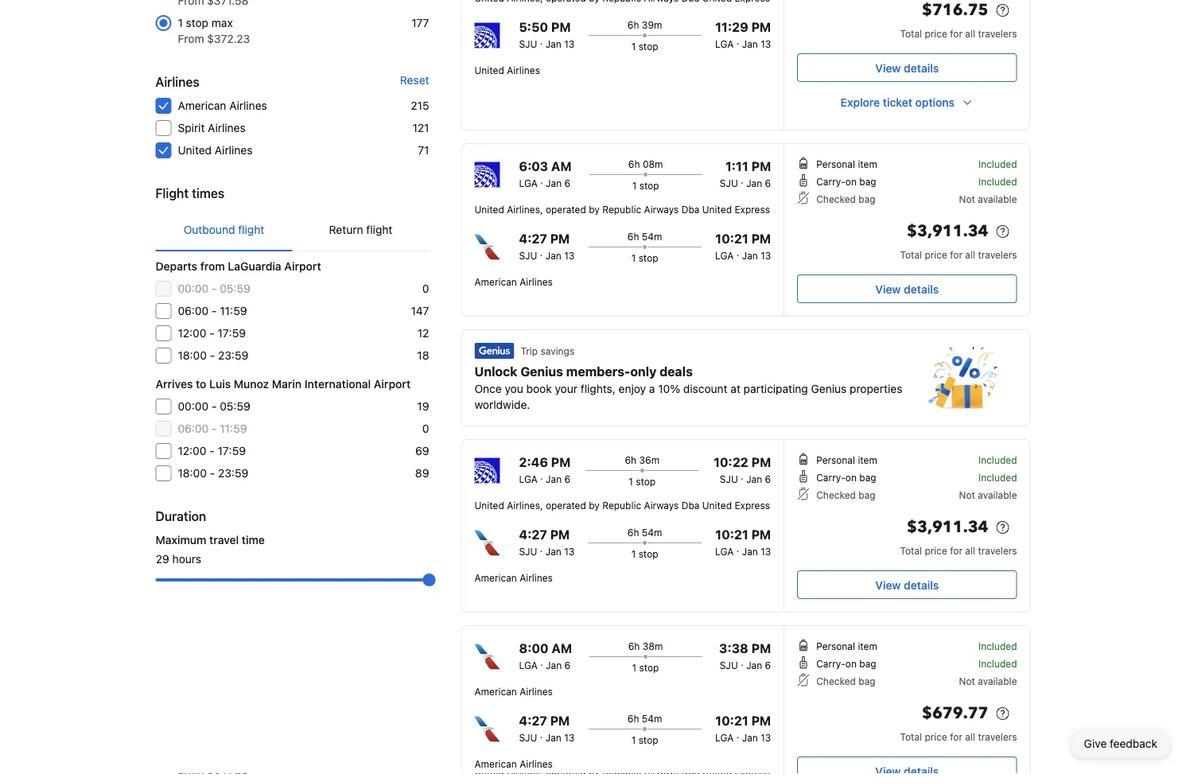 Task type: vqa. For each thing, say whether or not it's contained in the screenshot.
THE ON for 3:38 PM
yes



Task type: describe. For each thing, give the bounding box(es) containing it.
12:00 for departs
[[178, 327, 207, 340]]

laguardia
[[228, 260, 282, 273]]

sju inside 10:22 pm sju . jan 6
[[720, 474, 739, 485]]

give
[[1085, 738, 1107, 751]]

checked bag for 1:11 pm
[[817, 193, 876, 205]]

not available for 1:11 pm
[[960, 193, 1018, 205]]

lga inside 6:03 am lga . jan 6
[[519, 178, 538, 189]]

10:21 pm lga . jan 13 for 3:38
[[716, 714, 772, 743]]

hours
[[172, 553, 201, 566]]

6:03 am lga . jan 6
[[519, 159, 572, 189]]

10:21 for 3:38
[[716, 714, 749, 729]]

carry- for 10:22 pm
[[817, 472, 846, 483]]

11:59 for luis
[[220, 422, 247, 435]]

at
[[731, 382, 741, 396]]

11:29
[[716, 20, 749, 35]]

38m
[[643, 641, 663, 652]]

121
[[413, 121, 429, 135]]

6h left 36m
[[625, 455, 637, 466]]

pm down 8:00 am lga . jan 6 at the left
[[550, 714, 570, 729]]

departs from laguardia airport
[[156, 260, 321, 273]]

members-
[[567, 364, 631, 379]]

6 for 1:11 pm
[[765, 178, 772, 189]]

215
[[411, 99, 429, 112]]

enjoy
[[619, 382, 646, 396]]

times
[[192, 186, 225, 201]]

return flight button
[[293, 209, 429, 251]]

reset
[[400, 74, 429, 87]]

unlock genius members-only deals once you book your flights, enjoy a 10% discount at participating genius properties worldwide.
[[475, 364, 903, 412]]

pm inside 2:46 pm lga . jan 6
[[551, 455, 571, 470]]

18:00 - 23:59 for from
[[178, 349, 249, 362]]

18:00 - 23:59 for to
[[178, 467, 249, 480]]

on for 3:38 pm
[[846, 658, 857, 669]]

international
[[305, 378, 371, 391]]

flight times
[[156, 186, 225, 201]]

12:00 for arrives
[[178, 445, 207, 458]]

6h 38m
[[629, 641, 663, 652]]

your
[[555, 382, 578, 396]]

max
[[212, 16, 233, 29]]

lga inside 2:46 pm lga . jan 6
[[519, 474, 538, 485]]

1 stop max from $372.23
[[178, 16, 250, 45]]

american airlines for 8:00
[[475, 759, 553, 770]]

. inside 10:22 pm sju . jan 6
[[741, 470, 744, 482]]

personal for 1:11 pm
[[817, 158, 856, 170]]

. inside 8:00 am lga . jan 6
[[541, 657, 543, 668]]

00:00 - 05:59 for to
[[178, 400, 251, 413]]

price for 10:22 pm
[[925, 545, 948, 556]]

6 for 3:38 pm
[[765, 660, 772, 671]]

$372.23
[[207, 32, 250, 45]]

2 included from the top
[[979, 176, 1018, 187]]

not for 3:38 pm
[[960, 676, 976, 687]]

3:38 pm sju . jan 6
[[720, 641, 772, 671]]

6h down 6h 36m
[[628, 527, 640, 538]]

6h left 38m on the right bottom of the page
[[629, 641, 640, 652]]

. down 2:46 pm lga . jan 6
[[540, 543, 543, 554]]

. down 8:00 am lga . jan 6 at the left
[[540, 729, 543, 740]]

05:59 for laguardia
[[220, 282, 251, 295]]

39m
[[642, 19, 663, 30]]

savings
[[541, 345, 575, 357]]

item for 3:38 pm
[[858, 641, 878, 652]]

for for 1:11 pm
[[951, 249, 963, 260]]

lga inside 8:00 am lga . jan 6
[[519, 660, 538, 671]]

by for pm
[[589, 500, 600, 511]]

05:59 for luis
[[220, 400, 251, 413]]

marin
[[272, 378, 302, 391]]

spirit
[[178, 121, 205, 135]]

5:50 pm sju . jan 13
[[519, 20, 575, 49]]

1 view details button from the top
[[798, 53, 1018, 82]]

10:21 for 1:11
[[716, 231, 749, 246]]

united airlines, operated by republic airways dba united express for 6:03 am
[[475, 204, 770, 215]]

5 included from the top
[[979, 641, 1018, 652]]

11:29 pm lga . jan 13
[[716, 20, 772, 49]]

4:27 for 8:00 am
[[519, 714, 547, 729]]

10:21 pm lga . jan 13 for 1:11
[[716, 231, 772, 261]]

checked for 3:38 pm
[[817, 676, 856, 687]]

3:38
[[720, 641, 749, 656]]

pm down 1:11 pm sju . jan 6
[[752, 231, 772, 246]]

republic for 6:03 am
[[603, 204, 642, 215]]

6 for 10:22 pm
[[765, 474, 772, 485]]

54m for 3:38 pm
[[642, 713, 663, 724]]

american airlines for 6:03
[[475, 276, 553, 287]]

spirit airlines
[[178, 121, 246, 135]]

3 included from the top
[[979, 455, 1018, 466]]

trip
[[521, 345, 538, 357]]

$3,911.34 region for 1:11 pm
[[798, 219, 1018, 248]]

. down 6:03 am lga . jan 6
[[540, 247, 543, 258]]

airways for 1:11
[[644, 204, 679, 215]]

explore ticket options
[[841, 96, 955, 109]]

on for 1:11 pm
[[846, 176, 857, 187]]

maximum travel time 29 hours
[[156, 534, 265, 566]]

10:22 pm sju . jan 6
[[714, 455, 772, 485]]

available for 3:38 pm
[[979, 676, 1018, 687]]

only
[[631, 364, 657, 379]]

12
[[418, 327, 429, 340]]

1 horizontal spatial united airlines
[[475, 64, 540, 76]]

69
[[415, 445, 429, 458]]

from
[[178, 32, 204, 45]]

properties
[[850, 382, 903, 396]]

jan inside 5:50 pm sju . jan 13
[[546, 38, 562, 49]]

6h left 08m
[[629, 158, 640, 170]]

worldwide.
[[475, 398, 530, 412]]

deals
[[660, 364, 693, 379]]

13 inside 5:50 pm sju . jan 13
[[564, 38, 575, 49]]

23:59 for luis
[[218, 467, 249, 480]]

outbound flight
[[184, 223, 264, 236]]

not available for 10:22 pm
[[960, 490, 1018, 501]]

1:11
[[726, 159, 749, 174]]

1 included from the top
[[979, 158, 1018, 170]]

2:46 pm lga . jan 6
[[519, 455, 571, 485]]

american for 8:00 am
[[475, 759, 517, 770]]

17:59 for laguardia
[[218, 327, 246, 340]]

$679.77
[[923, 703, 989, 725]]

view for 1:11 pm
[[876, 283, 901, 296]]

give feedback
[[1085, 738, 1158, 751]]

trip savings
[[521, 345, 575, 357]]

1 vertical spatial airport
[[374, 378, 411, 391]]

for for 3:38 pm
[[951, 732, 963, 743]]

$3,911.34 for 10:22 pm
[[907, 517, 989, 538]]

6h 08m
[[629, 158, 664, 170]]

177
[[412, 16, 429, 29]]

personal for 3:38 pm
[[817, 641, 856, 652]]

10%
[[659, 382, 681, 396]]

8:00 am lga . jan 6
[[519, 641, 572, 671]]

6h 39m
[[628, 19, 663, 30]]

6 for 6:03 am
[[565, 178, 571, 189]]

13 inside 11:29 pm lga . jan 13
[[761, 38, 772, 49]]

time
[[242, 534, 265, 547]]

1 price from the top
[[925, 28, 948, 39]]

1 all from the top
[[966, 28, 976, 39]]

0 horizontal spatial airport
[[284, 260, 321, 273]]

view details button for 10:22 pm
[[798, 571, 1018, 599]]

23:59 for laguardia
[[218, 349, 249, 362]]

0 for 06:00 - 11:59
[[423, 422, 429, 435]]

reset button
[[400, 72, 429, 88]]

1 inside 1 stop max from $372.23
[[178, 16, 183, 29]]

00:00 for departs
[[178, 282, 209, 295]]

item for 10:22 pm
[[858, 455, 878, 466]]

arrives to luis munoz marin international airport
[[156, 378, 411, 391]]

. inside 11:29 pm lga . jan 13
[[737, 35, 740, 46]]

00:00 for arrives
[[178, 400, 209, 413]]

pm inside 11:29 pm lga . jan 13
[[752, 20, 772, 35]]

6h 54m for 2:46 pm
[[628, 527, 663, 538]]

. inside 1:11 pm sju . jan 6
[[741, 174, 744, 185]]

. inside the 3:38 pm sju . jan 6
[[741, 657, 744, 668]]

luis
[[209, 378, 231, 391]]

maximum
[[156, 534, 207, 547]]

6h left 39m
[[628, 19, 640, 30]]

pm inside 10:22 pm sju . jan 6
[[752, 455, 772, 470]]

4:27 for 6:03 am
[[519, 231, 547, 246]]

checked for 1:11 pm
[[817, 193, 856, 205]]

1 horizontal spatial genius
[[812, 382, 847, 396]]

17:59 for luis
[[218, 445, 246, 458]]

available for 1:11 pm
[[979, 193, 1018, 205]]

6h 54m for 8:00 am
[[628, 713, 663, 724]]

6 for 8:00 am
[[565, 660, 571, 671]]

departs
[[156, 260, 197, 273]]

jan inside 11:29 pm lga . jan 13
[[742, 38, 758, 49]]

flights,
[[581, 382, 616, 396]]

. down the 3:38 pm sju . jan 6
[[737, 729, 740, 740]]

71
[[418, 144, 429, 157]]

0 horizontal spatial united airlines
[[178, 144, 253, 157]]

$716.75 region
[[798, 0, 1018, 26]]

view details button for 1:11 pm
[[798, 275, 1018, 303]]

return
[[329, 223, 363, 236]]

89
[[415, 467, 429, 480]]

6 included from the top
[[979, 658, 1018, 669]]

jan inside 10:22 pm sju . jan 6
[[747, 474, 763, 485]]

arrives
[[156, 378, 193, 391]]

all for 3:38 pm
[[966, 732, 976, 743]]

06:00 for departs
[[178, 304, 209, 318]]

0 for 00:00 - 05:59
[[423, 282, 429, 295]]

. down 1:11 pm sju . jan 6
[[737, 247, 740, 258]]

not available for 3:38 pm
[[960, 676, 1018, 687]]



Task type: locate. For each thing, give the bounding box(es) containing it.
10:21 down 10:22 pm sju . jan 6
[[716, 527, 749, 542]]

0 vertical spatial airways
[[644, 204, 679, 215]]

1 12:00 from the top
[[178, 327, 207, 340]]

1 vertical spatial airways
[[644, 500, 679, 511]]

11:59 down departs from laguardia airport
[[220, 304, 247, 318]]

2 operated from the top
[[546, 500, 587, 511]]

1 vertical spatial dba
[[682, 500, 700, 511]]

1 flight from the left
[[238, 223, 264, 236]]

operated
[[546, 204, 587, 215], [546, 500, 587, 511]]

united airlines down spirit airlines
[[178, 144, 253, 157]]

1 vertical spatial view details
[[876, 283, 940, 296]]

1 vertical spatial 12:00
[[178, 445, 207, 458]]

republic down 6h 08m at right top
[[603, 204, 642, 215]]

12:00 - 17:59 down luis
[[178, 445, 246, 458]]

29
[[156, 553, 169, 566]]

you
[[505, 382, 524, 396]]

4 total from the top
[[901, 732, 923, 743]]

explore ticket options button
[[798, 88, 1018, 117]]

price for 1:11 pm
[[925, 249, 948, 260]]

1 vertical spatial personal item
[[817, 455, 878, 466]]

12:00 up to
[[178, 327, 207, 340]]

carry-
[[817, 176, 846, 187], [817, 472, 846, 483], [817, 658, 846, 669]]

0
[[423, 282, 429, 295], [423, 422, 429, 435]]

3 for from the top
[[951, 545, 963, 556]]

genius image
[[475, 343, 515, 359], [475, 343, 515, 359], [929, 346, 999, 410]]

to
[[196, 378, 207, 391]]

2 vertical spatial carry-
[[817, 658, 846, 669]]

2 united airlines, operated by republic airways dba united express from the top
[[475, 500, 770, 511]]

0 vertical spatial 4:27 pm sju . jan 13
[[519, 231, 575, 261]]

0 vertical spatial on
[[846, 176, 857, 187]]

pm inside 5:50 pm sju . jan 13
[[552, 20, 571, 35]]

express for 10:22
[[735, 500, 770, 511]]

6h 54m for 6:03 am
[[628, 231, 663, 242]]

18
[[417, 349, 429, 362]]

0 vertical spatial 0
[[423, 282, 429, 295]]

06:00 - 11:59
[[178, 304, 247, 318], [178, 422, 247, 435]]

3 carry- from the top
[[817, 658, 846, 669]]

12:00 - 17:59 up luis
[[178, 327, 246, 340]]

1 vertical spatial personal
[[817, 455, 856, 466]]

participating
[[744, 382, 809, 396]]

2 checked bag from the top
[[817, 490, 876, 501]]

2 4:27 from the top
[[519, 527, 547, 542]]

not for 10:22 pm
[[960, 490, 976, 501]]

1 total from the top
[[901, 28, 923, 39]]

1 republic from the top
[[603, 204, 642, 215]]

flight
[[156, 186, 189, 201]]

0 vertical spatial carry-on bag
[[817, 176, 877, 187]]

0 vertical spatial $3,911.34
[[907, 220, 989, 242]]

. inside 2:46 pm lga . jan 6
[[541, 470, 543, 482]]

airport right the laguardia
[[284, 260, 321, 273]]

from
[[200, 260, 225, 273]]

flight inside return flight button
[[366, 223, 393, 236]]

147
[[411, 304, 429, 318]]

united airlines, operated by republic airways dba united express down 6h 08m at right top
[[475, 204, 770, 215]]

6 inside 10:22 pm sju . jan 6
[[765, 474, 772, 485]]

checked for 10:22 pm
[[817, 490, 856, 501]]

ticket
[[883, 96, 913, 109]]

2 airways from the top
[[644, 500, 679, 511]]

explore
[[841, 96, 881, 109]]

2 vertical spatial checked
[[817, 676, 856, 687]]

3 view details from the top
[[876, 579, 940, 592]]

2 11:59 from the top
[[220, 422, 247, 435]]

2 06:00 from the top
[[178, 422, 209, 435]]

0 vertical spatial operated
[[546, 204, 587, 215]]

2 republic from the top
[[603, 500, 642, 511]]

00:00 down departs
[[178, 282, 209, 295]]

6 inside the 3:38 pm sju . jan 6
[[765, 660, 772, 671]]

. down 10:22
[[741, 470, 744, 482]]

0 vertical spatial 10:21 pm lga . jan 13
[[716, 231, 772, 261]]

2 not available from the top
[[960, 490, 1018, 501]]

0 vertical spatial airlines,
[[507, 204, 543, 215]]

1 vertical spatial republic
[[603, 500, 642, 511]]

2 10:21 pm lga . jan 13 from the top
[[716, 527, 772, 557]]

0 vertical spatial genius
[[521, 364, 564, 379]]

item
[[858, 158, 878, 170], [858, 455, 878, 466], [858, 641, 878, 652]]

3 travelers from the top
[[979, 545, 1018, 556]]

0 vertical spatial republic
[[603, 204, 642, 215]]

$3,911.34 region
[[798, 219, 1018, 248], [798, 515, 1018, 544]]

1 vertical spatial carry-
[[817, 472, 846, 483]]

1 by from the top
[[589, 204, 600, 215]]

1 6h 54m from the top
[[628, 231, 663, 242]]

1 05:59 from the top
[[220, 282, 251, 295]]

1 vertical spatial carry-on bag
[[817, 472, 877, 483]]

2 vertical spatial view details
[[876, 579, 940, 592]]

4:27 down 2:46 pm lga . jan 6
[[519, 527, 547, 542]]

10:21
[[716, 231, 749, 246], [716, 527, 749, 542], [716, 714, 749, 729]]

1 vertical spatial 54m
[[642, 527, 663, 538]]

2 23:59 from the top
[[218, 467, 249, 480]]

11:59 for laguardia
[[220, 304, 247, 318]]

3 view details button from the top
[[798, 571, 1018, 599]]

1 airways from the top
[[644, 204, 679, 215]]

1 vertical spatial on
[[846, 472, 857, 483]]

10:21 down the 3:38 pm sju . jan 6
[[716, 714, 749, 729]]

1 vertical spatial united airlines, operated by republic airways dba united express
[[475, 500, 770, 511]]

details for 10:22 pm
[[904, 579, 940, 592]]

12:00 up duration
[[178, 445, 207, 458]]

6 inside 1:11 pm sju . jan 6
[[765, 178, 772, 189]]

2 vertical spatial carry-on bag
[[817, 658, 877, 669]]

united airlines, operated by republic airways dba united express down 6h 36m
[[475, 500, 770, 511]]

10:21 down 1:11 pm sju . jan 6
[[716, 231, 749, 246]]

2 vertical spatial not
[[960, 676, 976, 687]]

2 17:59 from the top
[[218, 445, 246, 458]]

. down 1:11
[[741, 174, 744, 185]]

1 item from the top
[[858, 158, 878, 170]]

pm inside 1:11 pm sju . jan 6
[[752, 159, 772, 174]]

jan inside 2:46 pm lga . jan 6
[[546, 474, 562, 485]]

discount
[[684, 382, 728, 396]]

06:00 - 11:59 down luis
[[178, 422, 247, 435]]

outbound
[[184, 223, 235, 236]]

06:00 - 11:59 for to
[[178, 422, 247, 435]]

0 vertical spatial personal item
[[817, 158, 878, 170]]

4 included from the top
[[979, 472, 1018, 483]]

carry-on bag
[[817, 176, 877, 187], [817, 472, 877, 483], [817, 658, 877, 669]]

08m
[[643, 158, 664, 170]]

6
[[565, 178, 571, 189], [765, 178, 772, 189], [565, 474, 571, 485], [765, 474, 772, 485], [565, 660, 571, 671], [765, 660, 772, 671]]

0 vertical spatial 12:00 - 17:59
[[178, 327, 246, 340]]

2 vertical spatial 54m
[[642, 713, 663, 724]]

2 18:00 from the top
[[178, 467, 207, 480]]

2 carry-on bag from the top
[[817, 472, 877, 483]]

6h 36m
[[625, 455, 660, 466]]

10:21 pm lga . jan 13
[[716, 231, 772, 261], [716, 527, 772, 557], [716, 714, 772, 743]]

airlines, down 2:46 pm lga . jan 6
[[507, 500, 543, 511]]

2 vertical spatial 4:27
[[519, 714, 547, 729]]

2 00:00 from the top
[[178, 400, 209, 413]]

genius up book
[[521, 364, 564, 379]]

tab list
[[156, 209, 429, 252]]

. down 3:38
[[741, 657, 744, 668]]

. down 10:22 pm sju . jan 6
[[737, 543, 740, 554]]

am inside 6:03 am lga . jan 6
[[552, 159, 572, 174]]

5:50
[[519, 20, 548, 35]]

2 on from the top
[[846, 472, 857, 483]]

checked bag for 3:38 pm
[[817, 676, 876, 687]]

once
[[475, 382, 502, 396]]

00:00 - 05:59 down luis
[[178, 400, 251, 413]]

dba for 10:22 pm
[[682, 500, 700, 511]]

23:59 up travel
[[218, 467, 249, 480]]

10:21 pm lga . jan 13 down 1:11 pm sju . jan 6
[[716, 231, 772, 261]]

genius left properties
[[812, 382, 847, 396]]

4:27 for 2:46 pm
[[519, 527, 547, 542]]

2 carry- from the top
[[817, 472, 846, 483]]

0 vertical spatial dba
[[682, 204, 700, 215]]

3 price from the top
[[925, 545, 948, 556]]

2 vertical spatial on
[[846, 658, 857, 669]]

54m down 08m
[[642, 231, 663, 242]]

1 vertical spatial 11:59
[[220, 422, 247, 435]]

airlines
[[507, 64, 540, 76], [156, 74, 200, 90], [229, 99, 267, 112], [208, 121, 246, 135], [215, 144, 253, 157], [520, 276, 553, 287], [520, 572, 553, 583], [520, 686, 553, 697], [520, 759, 553, 770]]

1 vertical spatial 4:27 pm sju . jan 13
[[519, 527, 575, 557]]

0 vertical spatial view details button
[[798, 53, 1018, 82]]

return flight
[[329, 223, 393, 236]]

54m for 10:22 pm
[[642, 527, 663, 538]]

1 vertical spatial not
[[960, 490, 976, 501]]

1 view details from the top
[[876, 61, 940, 74]]

am inside 8:00 am lga . jan 6
[[552, 641, 572, 656]]

travelers for 10:22 pm
[[979, 545, 1018, 556]]

total for 10:22 pm
[[901, 545, 923, 556]]

1 horizontal spatial flight
[[366, 223, 393, 236]]

sju inside 5:50 pm sju . jan 13
[[519, 38, 538, 49]]

2 view details from the top
[[876, 283, 940, 296]]

bag
[[860, 176, 877, 187], [859, 193, 876, 205], [860, 472, 877, 483], [859, 490, 876, 501], [860, 658, 877, 669], [859, 676, 876, 687]]

1 personal from the top
[[817, 158, 856, 170]]

2 total price for all travelers from the top
[[901, 249, 1018, 260]]

sju
[[519, 38, 538, 49], [720, 178, 739, 189], [519, 250, 538, 261], [720, 474, 739, 485], [519, 546, 538, 557], [720, 660, 739, 671], [519, 732, 538, 743]]

18:00 - 23:59 up luis
[[178, 349, 249, 362]]

12:00 - 17:59
[[178, 327, 246, 340], [178, 445, 246, 458]]

2 $3,911.34 from the top
[[907, 517, 989, 538]]

lga
[[716, 38, 734, 49], [519, 178, 538, 189], [716, 250, 734, 261], [519, 474, 538, 485], [716, 546, 734, 557], [519, 660, 538, 671], [716, 732, 734, 743]]

1 00:00 - 05:59 from the top
[[178, 282, 251, 295]]

all for 10:22 pm
[[966, 545, 976, 556]]

flight
[[238, 223, 264, 236], [366, 223, 393, 236]]

18:00 for arrives
[[178, 467, 207, 480]]

am
[[552, 159, 572, 174], [552, 641, 572, 656]]

3 54m from the top
[[642, 713, 663, 724]]

4 all from the top
[[966, 732, 976, 743]]

0 up 147
[[423, 282, 429, 295]]

2 vertical spatial personal item
[[817, 641, 878, 652]]

1 00:00 from the top
[[178, 282, 209, 295]]

republic for 2:46 pm
[[603, 500, 642, 511]]

06:00 for arrives
[[178, 422, 209, 435]]

1 total price for all travelers from the top
[[901, 28, 1018, 39]]

pm right 3:38
[[752, 641, 772, 656]]

. down 8:00
[[541, 657, 543, 668]]

1 vertical spatial 18:00 - 23:59
[[178, 467, 249, 480]]

carry-on bag for 10:22 pm
[[817, 472, 877, 483]]

not
[[960, 193, 976, 205], [960, 490, 976, 501], [960, 676, 976, 687]]

jan inside 6:03 am lga . jan 6
[[546, 178, 562, 189]]

23:59 up luis
[[218, 349, 249, 362]]

unlock
[[475, 364, 518, 379]]

travel
[[209, 534, 239, 547]]

not available
[[960, 193, 1018, 205], [960, 490, 1018, 501], [960, 676, 1018, 687]]

pm right 10:22
[[752, 455, 772, 470]]

0 vertical spatial checked
[[817, 193, 856, 205]]

1 vertical spatial 0
[[423, 422, 429, 435]]

05:59 down luis
[[220, 400, 251, 413]]

personal item for 3:38 pm
[[817, 641, 878, 652]]

1 horizontal spatial airport
[[374, 378, 411, 391]]

pm right the 5:50
[[552, 20, 571, 35]]

0 vertical spatial carry-
[[817, 176, 846, 187]]

3 checked from the top
[[817, 676, 856, 687]]

jan inside the 3:38 pm sju . jan 6
[[747, 660, 763, 671]]

0 vertical spatial united airlines
[[475, 64, 540, 76]]

1 for from the top
[[951, 28, 963, 39]]

1 vertical spatial 06:00 - 11:59
[[178, 422, 247, 435]]

6h down 6h 38m
[[628, 713, 640, 724]]

operated for 6:03 am
[[546, 204, 587, 215]]

0 vertical spatial checked bag
[[817, 193, 876, 205]]

6h 54m down 6h 38m
[[628, 713, 663, 724]]

airways down 36m
[[644, 500, 679, 511]]

airways
[[644, 204, 679, 215], [644, 500, 679, 511]]

19
[[417, 400, 429, 413]]

personal for 10:22 pm
[[817, 455, 856, 466]]

3 4:27 pm sju . jan 13 from the top
[[519, 714, 575, 743]]

1 10:21 pm lga . jan 13 from the top
[[716, 231, 772, 261]]

carry- for 1:11 pm
[[817, 176, 846, 187]]

$679.77 region
[[798, 701, 1018, 730]]

11:59 down luis
[[220, 422, 247, 435]]

total price for all travelers for 1:11 pm
[[901, 249, 1018, 260]]

10:21 pm lga . jan 13 down 10:22 pm sju . jan 6
[[716, 527, 772, 557]]

total price for all travelers for 10:22 pm
[[901, 545, 1018, 556]]

united airlines down the 5:50
[[475, 64, 540, 76]]

am for $679.77
[[552, 641, 572, 656]]

flight right return
[[366, 223, 393, 236]]

00:00 - 05:59 for from
[[178, 282, 251, 295]]

2 item from the top
[[858, 455, 878, 466]]

1 vertical spatial 18:00
[[178, 467, 207, 480]]

10:22
[[714, 455, 749, 470]]

0 vertical spatial am
[[552, 159, 572, 174]]

3 carry-on bag from the top
[[817, 658, 877, 669]]

2:46
[[519, 455, 548, 470]]

1 $3,911.34 region from the top
[[798, 219, 1018, 248]]

2 vertical spatial 10:21 pm lga . jan 13
[[716, 714, 772, 743]]

tab list containing outbound flight
[[156, 209, 429, 252]]

06:00 - 11:59 down "from"
[[178, 304, 247, 318]]

2 all from the top
[[966, 249, 976, 260]]

. down 2:46
[[541, 470, 543, 482]]

pm right the "11:29"
[[752, 20, 772, 35]]

pm down 2:46 pm lga . jan 6
[[550, 527, 570, 542]]

18:00 up to
[[178, 349, 207, 362]]

2 vertical spatial 4:27 pm sju . jan 13
[[519, 714, 575, 743]]

4:27
[[519, 231, 547, 246], [519, 527, 547, 542], [519, 714, 547, 729]]

pm right 1:11
[[752, 159, 772, 174]]

duration
[[156, 509, 206, 524]]

4:27 down 8:00 am lga . jan 6 at the left
[[519, 714, 547, 729]]

2 vertical spatial details
[[904, 579, 940, 592]]

2 $3,911.34 region from the top
[[798, 515, 1018, 544]]

jan inside 1:11 pm sju . jan 6
[[747, 178, 763, 189]]

10:21 pm lga . jan 13 down the 3:38 pm sju . jan 6
[[716, 714, 772, 743]]

1 vertical spatial genius
[[812, 382, 847, 396]]

1 express from the top
[[735, 204, 770, 215]]

54m down 38m on the right bottom of the page
[[642, 713, 663, 724]]

05:59 down departs from laguardia airport
[[220, 282, 251, 295]]

express down 10:22 pm sju . jan 6
[[735, 500, 770, 511]]

4:27 pm sju . jan 13 for 8:00
[[519, 714, 575, 743]]

0 vertical spatial 11:59
[[220, 304, 247, 318]]

3 on from the top
[[846, 658, 857, 669]]

1 dba from the top
[[682, 204, 700, 215]]

0 vertical spatial 18:00 - 23:59
[[178, 349, 249, 362]]

not for 1:11 pm
[[960, 193, 976, 205]]

. down the 5:50
[[540, 35, 543, 46]]

17:59 down luis
[[218, 445, 246, 458]]

0 vertical spatial not available
[[960, 193, 1018, 205]]

1 12:00 - 17:59 from the top
[[178, 327, 246, 340]]

3 checked bag from the top
[[817, 676, 876, 687]]

1 vertical spatial express
[[735, 500, 770, 511]]

sju inside 1:11 pm sju . jan 6
[[720, 178, 739, 189]]

pm right 2:46
[[551, 455, 571, 470]]

view details for 10:22 pm
[[876, 579, 940, 592]]

18:00
[[178, 349, 207, 362], [178, 467, 207, 480]]

4 price from the top
[[925, 732, 948, 743]]

1 vertical spatial airlines,
[[507, 500, 543, 511]]

book
[[527, 382, 552, 396]]

1 travelers from the top
[[979, 28, 1018, 39]]

10:21 pm lga . jan 13 for 10:22
[[716, 527, 772, 557]]

0 horizontal spatial genius
[[521, 364, 564, 379]]

pm down 6:03 am lga . jan 6
[[550, 231, 570, 246]]

1 11:59 from the top
[[220, 304, 247, 318]]

total price for all travelers for 3:38 pm
[[901, 732, 1018, 743]]

6h down 6h 08m at right top
[[628, 231, 640, 242]]

1 4:27 pm sju . jan 13 from the top
[[519, 231, 575, 261]]

18:00 up duration
[[178, 467, 207, 480]]

feedback
[[1111, 738, 1158, 751]]

1 details from the top
[[904, 61, 940, 74]]

1 operated from the top
[[546, 204, 587, 215]]

on for 10:22 pm
[[846, 472, 857, 483]]

0 vertical spatial airport
[[284, 260, 321, 273]]

1 carry-on bag from the top
[[817, 176, 877, 187]]

available for 10:22 pm
[[979, 490, 1018, 501]]

0 vertical spatial 12:00
[[178, 327, 207, 340]]

personal item for 1:11 pm
[[817, 158, 878, 170]]

0 vertical spatial 17:59
[[218, 327, 246, 340]]

0 vertical spatial 6h 54m
[[628, 231, 663, 242]]

personal item for 10:22 pm
[[817, 455, 878, 466]]

. inside 6:03 am lga . jan 6
[[541, 174, 543, 185]]

1 vertical spatial operated
[[546, 500, 587, 511]]

pm inside the 3:38 pm sju . jan 6
[[752, 641, 772, 656]]

1 vertical spatial view details button
[[798, 275, 1018, 303]]

view
[[876, 61, 901, 74], [876, 283, 901, 296], [876, 579, 901, 592]]

1 vertical spatial 23:59
[[218, 467, 249, 480]]

0 vertical spatial by
[[589, 204, 600, 215]]

4:27 pm sju . jan 13 down 8:00 am lga . jan 6 at the left
[[519, 714, 575, 743]]

3 10:21 from the top
[[716, 714, 749, 729]]

for
[[951, 28, 963, 39], [951, 249, 963, 260], [951, 545, 963, 556], [951, 732, 963, 743]]

6 inside 2:46 pm lga . jan 6
[[565, 474, 571, 485]]

give feedback button
[[1072, 730, 1171, 759]]

18:00 for departs
[[178, 349, 207, 362]]

54m down 36m
[[642, 527, 663, 538]]

0 vertical spatial 10:21
[[716, 231, 749, 246]]

1 available from the top
[[979, 193, 1018, 205]]

2 price from the top
[[925, 249, 948, 260]]

airways down 08m
[[644, 204, 679, 215]]

3 10:21 pm lga . jan 13 from the top
[[716, 714, 772, 743]]

-
[[212, 282, 217, 295], [212, 304, 217, 318], [210, 327, 215, 340], [210, 349, 215, 362], [212, 400, 217, 413], [212, 422, 217, 435], [210, 445, 215, 458], [210, 467, 215, 480]]

flight up the laguardia
[[238, 223, 264, 236]]

jan inside 8:00 am lga . jan 6
[[546, 660, 562, 671]]

4:27 pm sju . jan 13 down 6:03 am lga . jan 6
[[519, 231, 575, 261]]

sju inside the 3:38 pm sju . jan 6
[[720, 660, 739, 671]]

1 vertical spatial not available
[[960, 490, 1018, 501]]

12:00
[[178, 327, 207, 340], [178, 445, 207, 458]]

3 personal from the top
[[817, 641, 856, 652]]

2 available from the top
[[979, 490, 1018, 501]]

american for 6:03 am
[[475, 276, 517, 287]]

all for 1:11 pm
[[966, 249, 976, 260]]

36m
[[640, 455, 660, 466]]

1 on from the top
[[846, 176, 857, 187]]

2 vertical spatial item
[[858, 641, 878, 652]]

am right 8:00
[[552, 641, 572, 656]]

munoz
[[234, 378, 269, 391]]

13
[[564, 38, 575, 49], [761, 38, 772, 49], [564, 250, 575, 261], [761, 250, 772, 261], [564, 546, 575, 557], [761, 546, 772, 557], [564, 732, 575, 743], [761, 732, 772, 743]]

. down 6:03
[[541, 174, 543, 185]]

00:00 down to
[[178, 400, 209, 413]]

0 vertical spatial 05:59
[[220, 282, 251, 295]]

outbound flight button
[[156, 209, 293, 251]]

airlines, for 6:03
[[507, 204, 543, 215]]

for for 10:22 pm
[[951, 545, 963, 556]]

1 4:27 from the top
[[519, 231, 547, 246]]

airlines, down 6:03 am lga . jan 6
[[507, 204, 543, 215]]

flight for return flight
[[366, 223, 393, 236]]

1 vertical spatial united airlines
[[178, 144, 253, 157]]

1 23:59 from the top
[[218, 349, 249, 362]]

express
[[735, 204, 770, 215], [735, 500, 770, 511]]

54m for 1:11 pm
[[642, 231, 663, 242]]

6 inside 8:00 am lga . jan 6
[[565, 660, 571, 671]]

dba
[[682, 204, 700, 215], [682, 500, 700, 511]]

$3,911.34
[[907, 220, 989, 242], [907, 517, 989, 538]]

0 vertical spatial view details
[[876, 61, 940, 74]]

checked bag for 10:22 pm
[[817, 490, 876, 501]]

operated down 2:46 pm lga . jan 6
[[546, 500, 587, 511]]

18:00 - 23:59 up duration
[[178, 467, 249, 480]]

pm down the 3:38 pm sju . jan 6
[[752, 714, 772, 729]]

total for 3:38 pm
[[901, 732, 923, 743]]

3 item from the top
[[858, 641, 878, 652]]

airport
[[284, 260, 321, 273], [374, 378, 411, 391]]

price
[[925, 28, 948, 39], [925, 249, 948, 260], [925, 545, 948, 556], [925, 732, 948, 743]]

1 united airlines, operated by republic airways dba united express from the top
[[475, 204, 770, 215]]

0 vertical spatial item
[[858, 158, 878, 170]]

12:00 - 17:59 for from
[[178, 327, 246, 340]]

stop
[[186, 16, 209, 29], [639, 41, 659, 52], [640, 180, 660, 191], [639, 252, 659, 263], [636, 476, 656, 487], [639, 548, 659, 560], [640, 662, 659, 673], [639, 735, 659, 746]]

17:59 up luis
[[218, 327, 246, 340]]

united airlines, operated by republic airways dba united express for 2:46 pm
[[475, 500, 770, 511]]

flight inside the "outbound flight" button
[[238, 223, 264, 236]]

item for 1:11 pm
[[858, 158, 878, 170]]

1 vertical spatial 10:21
[[716, 527, 749, 542]]

6h
[[628, 19, 640, 30], [629, 158, 640, 170], [628, 231, 640, 242], [625, 455, 637, 466], [628, 527, 640, 538], [629, 641, 640, 652], [628, 713, 640, 724]]

6 inside 6:03 am lga . jan 6
[[565, 178, 571, 189]]

stop inside 1 stop max from $372.23
[[186, 16, 209, 29]]

3 view from the top
[[876, 579, 901, 592]]

express down 1:11 pm sju . jan 6
[[735, 204, 770, 215]]

2 travelers from the top
[[979, 249, 1018, 260]]

am for $3,911.34
[[552, 159, 572, 174]]

2 view details button from the top
[[798, 275, 1018, 303]]

1 not available from the top
[[960, 193, 1018, 205]]

1 stop
[[632, 41, 659, 52], [633, 180, 660, 191], [632, 252, 659, 263], [629, 476, 656, 487], [632, 548, 659, 560], [632, 662, 659, 673], [632, 735, 659, 746]]

1 view from the top
[[876, 61, 901, 74]]

american airlines for 2:46
[[475, 572, 553, 583]]

2 for from the top
[[951, 249, 963, 260]]

1:11 pm sju . jan 6
[[720, 159, 772, 189]]

00:00 - 05:59 down "from"
[[178, 282, 251, 295]]

republic down 6h 36m
[[603, 500, 642, 511]]

options
[[916, 96, 955, 109]]

4:27 down 6:03 am lga . jan 6
[[519, 231, 547, 246]]

pm down 10:22 pm sju . jan 6
[[752, 527, 772, 542]]

travelers for 3:38 pm
[[979, 732, 1018, 743]]

0 vertical spatial 23:59
[[218, 349, 249, 362]]

airport right the international
[[374, 378, 411, 391]]

am right 6:03
[[552, 159, 572, 174]]

6h 54m down 6h 36m
[[628, 527, 663, 538]]

a
[[649, 382, 656, 396]]

1 vertical spatial view
[[876, 283, 901, 296]]

1 vertical spatial 4:27
[[519, 527, 547, 542]]

6:03
[[519, 159, 549, 174]]

00:00
[[178, 282, 209, 295], [178, 400, 209, 413]]

carry- for 3:38 pm
[[817, 658, 846, 669]]

1 vertical spatial $3,911.34
[[907, 517, 989, 538]]

2 airlines, from the top
[[507, 500, 543, 511]]

0 horizontal spatial flight
[[238, 223, 264, 236]]

0 vertical spatial available
[[979, 193, 1018, 205]]

operated down 6:03 am lga . jan 6
[[546, 204, 587, 215]]

0 vertical spatial united airlines, operated by republic airways dba united express
[[475, 204, 770, 215]]

6 for 2:46 pm
[[565, 474, 571, 485]]

1 vertical spatial 6h 54m
[[628, 527, 663, 538]]

$3,911.34 for 1:11 pm
[[907, 220, 989, 242]]

2 vertical spatial 10:21
[[716, 714, 749, 729]]

06:00 - 11:59 for from
[[178, 304, 247, 318]]

pm
[[552, 20, 571, 35], [752, 20, 772, 35], [752, 159, 772, 174], [550, 231, 570, 246], [752, 231, 772, 246], [551, 455, 571, 470], [752, 455, 772, 470], [550, 527, 570, 542], [752, 527, 772, 542], [752, 641, 772, 656], [550, 714, 570, 729], [752, 714, 772, 729]]

1 0 from the top
[[423, 282, 429, 295]]

10:21 for 10:22
[[716, 527, 749, 542]]

0 vertical spatial $3,911.34 region
[[798, 219, 1018, 248]]

2 06:00 - 11:59 from the top
[[178, 422, 247, 435]]

1 vertical spatial available
[[979, 490, 1018, 501]]

1 carry- from the top
[[817, 176, 846, 187]]

operated for 2:46 pm
[[546, 500, 587, 511]]

06:00 down departs
[[178, 304, 209, 318]]

airlines, for 2:46
[[507, 500, 543, 511]]

1 personal item from the top
[[817, 158, 878, 170]]

jan
[[546, 38, 562, 49], [742, 38, 758, 49], [546, 178, 562, 189], [747, 178, 763, 189], [546, 250, 562, 261], [742, 250, 758, 261], [546, 474, 562, 485], [747, 474, 763, 485], [546, 546, 562, 557], [742, 546, 758, 557], [546, 660, 562, 671], [747, 660, 763, 671], [546, 732, 562, 743], [742, 732, 758, 743]]

2 12:00 - 17:59 from the top
[[178, 445, 246, 458]]

united airlines, operated by republic airways dba united express
[[475, 204, 770, 215], [475, 500, 770, 511]]

dba for 1:11 pm
[[682, 204, 700, 215]]

0 down "19"
[[423, 422, 429, 435]]

1 vertical spatial 12:00 - 17:59
[[178, 445, 246, 458]]

. inside 5:50 pm sju . jan 13
[[540, 35, 543, 46]]

.
[[540, 35, 543, 46], [737, 35, 740, 46], [541, 174, 543, 185], [741, 174, 744, 185], [540, 247, 543, 258], [737, 247, 740, 258], [541, 470, 543, 482], [741, 470, 744, 482], [540, 543, 543, 554], [737, 543, 740, 554], [541, 657, 543, 668], [741, 657, 744, 668], [540, 729, 543, 740], [737, 729, 740, 740]]

6h 54m down 6h 08m at right top
[[628, 231, 663, 242]]

2 dba from the top
[[682, 500, 700, 511]]

airways for 10:22
[[644, 500, 679, 511]]

4:27 pm sju . jan 13 down 2:46 pm lga . jan 6
[[519, 527, 575, 557]]

0 vertical spatial express
[[735, 204, 770, 215]]

1 vertical spatial checked
[[817, 490, 856, 501]]

06:00 down to
[[178, 422, 209, 435]]

2 details from the top
[[904, 283, 940, 296]]

2 6h 54m from the top
[[628, 527, 663, 538]]

checked
[[817, 193, 856, 205], [817, 490, 856, 501], [817, 676, 856, 687]]

american for 2:46 pm
[[475, 572, 517, 583]]

4 total price for all travelers from the top
[[901, 732, 1018, 743]]

1 vertical spatial details
[[904, 283, 940, 296]]

0 vertical spatial view
[[876, 61, 901, 74]]

1 vertical spatial checked bag
[[817, 490, 876, 501]]

1 vertical spatial 05:59
[[220, 400, 251, 413]]

1 vertical spatial 17:59
[[218, 445, 246, 458]]

$3,911.34 region for 10:22 pm
[[798, 515, 1018, 544]]

1 vertical spatial 06:00
[[178, 422, 209, 435]]

4 travelers from the top
[[979, 732, 1018, 743]]

. down the "11:29"
[[737, 35, 740, 46]]

1 17:59 from the top
[[218, 327, 246, 340]]

0 vertical spatial 00:00
[[178, 282, 209, 295]]

lga inside 11:29 pm lga . jan 13
[[716, 38, 734, 49]]

price for 3:38 pm
[[925, 732, 948, 743]]

8:00
[[519, 641, 549, 656]]

3 details from the top
[[904, 579, 940, 592]]



